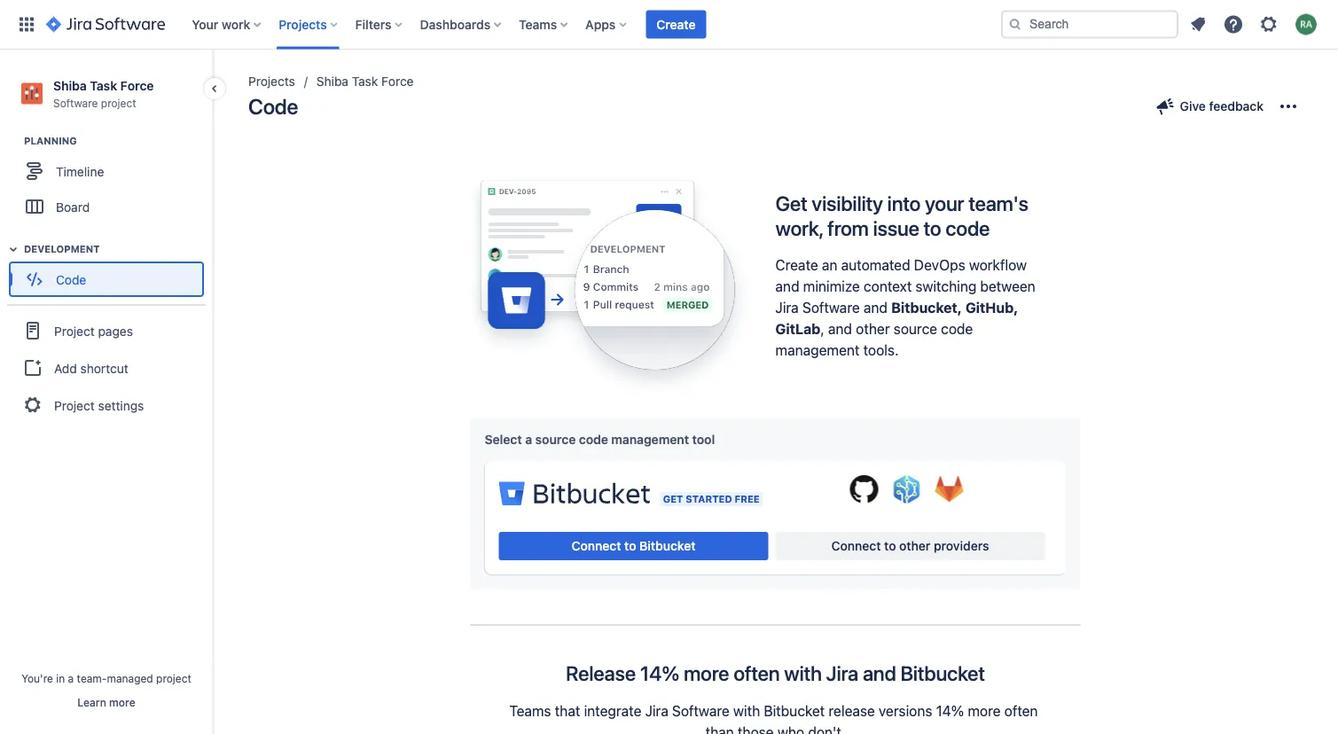 Task type: vqa. For each thing, say whether or not it's contained in the screenshot.
left Connect
yes



Task type: describe. For each thing, give the bounding box(es) containing it.
select
[[485, 432, 522, 447]]

your work button
[[186, 10, 268, 39]]

that
[[555, 702, 580, 719]]

project pages link
[[7, 311, 206, 350]]

team's
[[969, 192, 1028, 215]]

project inside shiba task force software project
[[101, 96, 136, 109]]

to for connect to other providers
[[884, 539, 896, 553]]

banner containing your work
[[0, 0, 1338, 50]]

don't.
[[808, 724, 845, 734]]

and up versions
[[863, 662, 896, 686]]

and inside ', and other source code management tools.'
[[828, 320, 852, 337]]

connect to other providers button
[[776, 532, 1045, 560]]

learn more button
[[77, 695, 135, 709]]

planning image
[[3, 131, 24, 152]]

project pages
[[54, 324, 133, 338]]

often inside teams that integrate jira software with bitbucket release versions 14% more often than those who don't.
[[1004, 702, 1038, 719]]

0 horizontal spatial 14%
[[640, 662, 679, 686]]

started
[[686, 494, 732, 505]]

filters
[[355, 17, 392, 31]]

shiba for shiba task force software project
[[53, 78, 87, 93]]

get started free
[[663, 494, 760, 505]]

between
[[980, 278, 1036, 295]]

1 horizontal spatial code
[[248, 94, 298, 119]]

project settings link
[[7, 386, 206, 425]]

visibility
[[812, 192, 883, 215]]

projects button
[[273, 10, 345, 39]]

force for shiba task force
[[381, 74, 414, 89]]

software inside create an automated devops workflow and minimize context switching between jira software and
[[803, 299, 860, 316]]

more inside teams that integrate jira software with bitbucket release versions 14% more often than those who don't.
[[968, 702, 1001, 719]]

add
[[54, 361, 77, 375]]

Search field
[[1001, 10, 1179, 39]]

an
[[822, 257, 838, 273]]

2 vertical spatial code
[[579, 432, 608, 447]]

timeline link
[[9, 154, 204, 189]]

1 vertical spatial jira
[[826, 662, 859, 686]]

give
[[1180, 99, 1206, 114]]

release
[[829, 702, 875, 719]]

and down context
[[864, 299, 888, 316]]

devops
[[914, 257, 965, 273]]

0 vertical spatial a
[[525, 432, 532, 447]]

your
[[925, 192, 964, 215]]

bitbucket inside connect to bitbucket button
[[640, 539, 696, 553]]

in
[[56, 672, 65, 685]]

to inside get visibility into your team's work, from issue to code
[[924, 216, 941, 240]]

minimize
[[803, 278, 860, 295]]

board link
[[9, 189, 204, 225]]

help image
[[1223, 14, 1244, 35]]

those
[[738, 724, 774, 734]]

connect to other providers
[[831, 539, 989, 553]]

1 vertical spatial a
[[68, 672, 74, 685]]

connect to bitbucket
[[572, 539, 696, 553]]

teams for teams that integrate jira software with bitbucket release versions 14% more often than those who don't.
[[509, 702, 551, 719]]

code inside 'link'
[[56, 272, 86, 287]]

connect for connect to other providers
[[831, 539, 881, 553]]

teams that integrate jira software with bitbucket release versions 14% more often than those who don't.
[[509, 702, 1042, 734]]

, and other source code management tools.
[[776, 320, 973, 359]]

switching
[[916, 278, 977, 295]]

search image
[[1008, 17, 1023, 31]]

release 14% more often with jira and bitbucket
[[566, 662, 985, 686]]

dashboards
[[420, 17, 491, 31]]

tools.
[[863, 342, 899, 359]]

management inside ', and other source code management tools.'
[[776, 342, 860, 359]]

context
[[864, 278, 912, 295]]

feedback
[[1209, 99, 1264, 114]]

your profile and settings image
[[1296, 14, 1317, 35]]

development
[[24, 244, 100, 255]]

settings
[[98, 398, 144, 413]]

code inside get visibility into your team's work, from issue to code
[[946, 216, 990, 240]]

with inside teams that integrate jira software with bitbucket release versions 14% more often than those who don't.
[[733, 702, 760, 719]]

,
[[821, 320, 825, 337]]

your
[[192, 17, 218, 31]]

shiba task force link
[[316, 71, 414, 92]]

code link
[[9, 262, 204, 297]]

task for shiba task force software project
[[90, 78, 117, 93]]

projects for the projects link
[[248, 74, 295, 89]]

add shortcut button
[[7, 350, 206, 386]]

shortcut
[[80, 361, 128, 375]]

source inside ', and other source code management tools.'
[[894, 320, 937, 337]]

who
[[778, 724, 804, 734]]

jira inside create an automated devops workflow and minimize context switching between jira software and
[[776, 299, 799, 316]]

free
[[735, 494, 760, 505]]

team-
[[77, 672, 107, 685]]

connect to bitbucket button
[[499, 532, 768, 560]]

apps button
[[580, 10, 633, 39]]

create an automated devops workflow and minimize context switching between jira software and
[[776, 257, 1036, 316]]

development image
[[3, 239, 24, 260]]

and up gitlab
[[776, 278, 800, 295]]

2 horizontal spatial bitbucket
[[901, 662, 985, 686]]

force for shiba task force software project
[[120, 78, 154, 93]]

gitlab
[[776, 320, 821, 337]]



Task type: locate. For each thing, give the bounding box(es) containing it.
project for project settings
[[54, 398, 95, 413]]

projects inside projects dropdown button
[[279, 17, 327, 31]]

issue
[[873, 216, 919, 240]]

1 horizontal spatial shiba
[[316, 74, 349, 89]]

get up work,
[[776, 192, 807, 215]]

project up timeline link
[[101, 96, 136, 109]]

14% right versions
[[936, 702, 964, 719]]

release
[[566, 662, 636, 686]]

other for and
[[856, 320, 890, 337]]

management down the ,
[[776, 342, 860, 359]]

software up the planning
[[53, 96, 98, 109]]

work
[[222, 17, 250, 31]]

projects for projects dropdown button
[[279, 17, 327, 31]]

shiba for shiba task force
[[316, 74, 349, 89]]

1 vertical spatial 14%
[[936, 702, 964, 719]]

code down development
[[56, 272, 86, 287]]

0 vertical spatial project
[[101, 96, 136, 109]]

0 vertical spatial code
[[248, 94, 298, 119]]

software inside shiba task force software project
[[53, 96, 98, 109]]

0 vertical spatial teams
[[519, 17, 557, 31]]

1 horizontal spatial create
[[776, 257, 818, 273]]

more down managed
[[109, 696, 135, 709]]

14%
[[640, 662, 679, 686], [936, 702, 964, 719]]

jira
[[776, 299, 799, 316], [826, 662, 859, 686], [645, 702, 668, 719]]

force inside shiba task force software project
[[120, 78, 154, 93]]

1 vertical spatial get
[[663, 494, 683, 505]]

jira right "integrate" at the left bottom of the page
[[645, 702, 668, 719]]

add shortcut
[[54, 361, 128, 375]]

other up "tools."
[[856, 320, 890, 337]]

shiba up the planning
[[53, 78, 87, 93]]

group containing project pages
[[7, 304, 206, 430]]

group
[[7, 304, 206, 430]]

you're in a team-managed project
[[21, 672, 191, 685]]

0 horizontal spatial to
[[624, 539, 636, 553]]

appswitcher icon image
[[16, 14, 37, 35]]

0 vertical spatial management
[[776, 342, 860, 359]]

project
[[54, 324, 95, 338], [54, 398, 95, 413]]

more right versions
[[968, 702, 1001, 719]]

create left an
[[776, 257, 818, 273]]

0 horizontal spatial source
[[535, 432, 576, 447]]

connect
[[572, 539, 621, 553], [831, 539, 881, 553]]

task
[[352, 74, 378, 89], [90, 78, 117, 93]]

1 horizontal spatial project
[[156, 672, 191, 685]]

teams left that
[[509, 702, 551, 719]]

give feedback
[[1180, 99, 1264, 114]]

learn
[[77, 696, 106, 709]]

bitbucket,
[[891, 299, 962, 316]]

teams left apps
[[519, 17, 557, 31]]

bitbucket up 'who'
[[764, 702, 825, 719]]

a right select
[[525, 432, 532, 447]]

projects up the projects link
[[279, 17, 327, 31]]

0 horizontal spatial get
[[663, 494, 683, 505]]

1 vertical spatial other
[[899, 539, 931, 553]]

other left providers
[[899, 539, 931, 553]]

a
[[525, 432, 532, 447], [68, 672, 74, 685]]

more image
[[1278, 96, 1299, 117]]

teams for teams
[[519, 17, 557, 31]]

0 vertical spatial often
[[734, 662, 780, 686]]

pages
[[98, 324, 133, 338]]

board
[[56, 199, 90, 214]]

0 horizontal spatial other
[[856, 320, 890, 337]]

1 horizontal spatial a
[[525, 432, 532, 447]]

0 vertical spatial software
[[53, 96, 98, 109]]

0 horizontal spatial connect
[[572, 539, 621, 553]]

bitbucket, github, gitlab
[[776, 299, 1018, 337]]

with up those
[[733, 702, 760, 719]]

1 horizontal spatial bitbucket
[[764, 702, 825, 719]]

force inside 'link'
[[381, 74, 414, 89]]

0 horizontal spatial software
[[53, 96, 98, 109]]

automated
[[841, 257, 910, 273]]

primary element
[[11, 0, 1001, 49]]

task inside shiba task force software project
[[90, 78, 117, 93]]

0 vertical spatial get
[[776, 192, 807, 215]]

1 horizontal spatial task
[[352, 74, 378, 89]]

project
[[101, 96, 136, 109], [156, 672, 191, 685]]

1 vertical spatial source
[[535, 432, 576, 447]]

1 vertical spatial projects
[[248, 74, 295, 89]]

1 vertical spatial often
[[1004, 702, 1038, 719]]

project up add
[[54, 324, 95, 338]]

1 vertical spatial bitbucket
[[901, 662, 985, 686]]

2 vertical spatial bitbucket
[[764, 702, 825, 719]]

software down "minimize"
[[803, 299, 860, 316]]

get left started
[[663, 494, 683, 505]]

to
[[924, 216, 941, 240], [624, 539, 636, 553], [884, 539, 896, 553]]

0 horizontal spatial bitbucket
[[640, 539, 696, 553]]

1 project from the top
[[54, 324, 95, 338]]

other inside button
[[899, 539, 931, 553]]

1 vertical spatial project
[[54, 398, 95, 413]]

1 vertical spatial management
[[611, 432, 689, 447]]

0 horizontal spatial project
[[101, 96, 136, 109]]

2 project from the top
[[54, 398, 95, 413]]

1 horizontal spatial source
[[894, 320, 937, 337]]

software up than
[[672, 702, 730, 719]]

code
[[248, 94, 298, 119], [56, 272, 86, 287]]

1 horizontal spatial other
[[899, 539, 931, 553]]

1 horizontal spatial connect
[[831, 539, 881, 553]]

0 vertical spatial projects
[[279, 17, 327, 31]]

github,
[[966, 299, 1018, 316]]

learn more
[[77, 696, 135, 709]]

than
[[706, 724, 734, 734]]

1 horizontal spatial get
[[776, 192, 807, 215]]

1 horizontal spatial jira
[[776, 299, 799, 316]]

into
[[887, 192, 921, 215]]

create inside create an automated devops workflow and minimize context switching between jira software and
[[776, 257, 818, 273]]

create for create an automated devops workflow and minimize context switching between jira software and
[[776, 257, 818, 273]]

14% right release
[[640, 662, 679, 686]]

task up timeline link
[[90, 78, 117, 93]]

code inside ', and other source code management tools.'
[[941, 320, 973, 337]]

create right apps dropdown button
[[657, 17, 696, 31]]

workflow
[[969, 257, 1027, 273]]

task down filters
[[352, 74, 378, 89]]

1 horizontal spatial software
[[672, 702, 730, 719]]

give feedback button
[[1145, 92, 1274, 121]]

2 horizontal spatial jira
[[826, 662, 859, 686]]

shiba task force software project
[[53, 78, 154, 109]]

2 horizontal spatial more
[[968, 702, 1001, 719]]

project settings
[[54, 398, 144, 413]]

jira inside teams that integrate jira software with bitbucket release versions 14% more often than those who don't.
[[645, 702, 668, 719]]

1 horizontal spatial to
[[884, 539, 896, 553]]

bitbucket down started
[[640, 539, 696, 553]]

project inside 'link'
[[54, 324, 95, 338]]

and
[[776, 278, 800, 295], [864, 299, 888, 316], [828, 320, 852, 337], [863, 662, 896, 686]]

and right the ,
[[828, 320, 852, 337]]

a right in
[[68, 672, 74, 685]]

code
[[946, 216, 990, 240], [941, 320, 973, 337], [579, 432, 608, 447]]

jira up gitlab
[[776, 299, 799, 316]]

managed
[[107, 672, 153, 685]]

to for connect to bitbucket
[[624, 539, 636, 553]]

0 vertical spatial source
[[894, 320, 937, 337]]

2 horizontal spatial software
[[803, 299, 860, 316]]

1 horizontal spatial more
[[684, 662, 729, 686]]

1 vertical spatial code
[[941, 320, 973, 337]]

teams button
[[514, 10, 575, 39]]

0 vertical spatial jira
[[776, 299, 799, 316]]

1 vertical spatial code
[[56, 272, 86, 287]]

project for project pages
[[54, 324, 95, 338]]

0 horizontal spatial task
[[90, 78, 117, 93]]

filters button
[[350, 10, 409, 39]]

task inside 'link'
[[352, 74, 378, 89]]

1 horizontal spatial with
[[784, 662, 822, 686]]

get for get started free
[[663, 494, 683, 505]]

0 vertical spatial with
[[784, 662, 822, 686]]

projects
[[279, 17, 327, 31], [248, 74, 295, 89]]

projects down work at the left top of the page
[[248, 74, 295, 89]]

project right managed
[[156, 672, 191, 685]]

1 vertical spatial software
[[803, 299, 860, 316]]

settings image
[[1258, 14, 1280, 35]]

with up teams that integrate jira software with bitbucket release versions 14% more often than those who don't.
[[784, 662, 822, 686]]

your work
[[192, 17, 250, 31]]

select a source code management tool
[[485, 432, 715, 447]]

providers
[[934, 539, 989, 553]]

2 horizontal spatial to
[[924, 216, 941, 240]]

create inside 'button'
[[657, 17, 696, 31]]

work,
[[776, 216, 823, 240]]

dashboards button
[[415, 10, 508, 39]]

1 vertical spatial project
[[156, 672, 191, 685]]

management left "tool"
[[611, 432, 689, 447]]

0 vertical spatial bitbucket
[[640, 539, 696, 553]]

more inside learn more button
[[109, 696, 135, 709]]

integrate
[[584, 702, 642, 719]]

1 vertical spatial teams
[[509, 702, 551, 719]]

versions
[[879, 702, 932, 719]]

jira up release
[[826, 662, 859, 686]]

software
[[53, 96, 98, 109], [803, 299, 860, 316], [672, 702, 730, 719]]

task for shiba task force
[[352, 74, 378, 89]]

1 horizontal spatial often
[[1004, 702, 1038, 719]]

0 vertical spatial create
[[657, 17, 696, 31]]

0 horizontal spatial create
[[657, 17, 696, 31]]

other for to
[[899, 539, 931, 553]]

0 horizontal spatial management
[[611, 432, 689, 447]]

get inside get visibility into your team's work, from issue to code
[[776, 192, 807, 215]]

with
[[784, 662, 822, 686], [733, 702, 760, 719]]

0 vertical spatial project
[[54, 324, 95, 338]]

jira software image
[[46, 14, 165, 35], [46, 14, 165, 35]]

apps
[[585, 17, 616, 31]]

shiba task force
[[316, 74, 414, 89]]

0 vertical spatial code
[[946, 216, 990, 240]]

0 horizontal spatial often
[[734, 662, 780, 686]]

1 vertical spatial create
[[776, 257, 818, 273]]

code down the projects link
[[248, 94, 298, 119]]

14% inside teams that integrate jira software with bitbucket release versions 14% more often than those who don't.
[[936, 702, 964, 719]]

get visibility into your team's work, from issue to code
[[776, 192, 1028, 240]]

0 horizontal spatial shiba
[[53, 78, 87, 93]]

timeline
[[56, 164, 104, 179]]

planning group
[[9, 134, 212, 230]]

2 vertical spatial software
[[672, 702, 730, 719]]

0 horizontal spatial with
[[733, 702, 760, 719]]

planning
[[24, 135, 77, 147]]

2 connect from the left
[[831, 539, 881, 553]]

1 connect from the left
[[572, 539, 621, 553]]

0 horizontal spatial a
[[68, 672, 74, 685]]

teams inside teams that integrate jira software with bitbucket release versions 14% more often than those who don't.
[[509, 702, 551, 719]]

source down bitbucket, at the right top of page
[[894, 320, 937, 337]]

create button
[[646, 10, 706, 39]]

connect for connect to bitbucket
[[572, 539, 621, 553]]

shiba inside 'link'
[[316, 74, 349, 89]]

bitbucket inside teams that integrate jira software with bitbucket release versions 14% more often than those who don't.
[[764, 702, 825, 719]]

bitbucket
[[640, 539, 696, 553], [901, 662, 985, 686], [764, 702, 825, 719]]

shiba right the projects link
[[316, 74, 349, 89]]

from
[[828, 216, 869, 240]]

banner
[[0, 0, 1338, 50]]

get for get visibility into your team's work, from issue to code
[[776, 192, 807, 215]]

0 horizontal spatial code
[[56, 272, 86, 287]]

teams
[[519, 17, 557, 31], [509, 702, 551, 719]]

shiba
[[316, 74, 349, 89], [53, 78, 87, 93]]

1 horizontal spatial 14%
[[936, 702, 964, 719]]

more up than
[[684, 662, 729, 686]]

source right select
[[535, 432, 576, 447]]

teams inside dropdown button
[[519, 17, 557, 31]]

shiba inside shiba task force software project
[[53, 78, 87, 93]]

source
[[894, 320, 937, 337], [535, 432, 576, 447]]

1 horizontal spatial management
[[776, 342, 860, 359]]

1 vertical spatial with
[[733, 702, 760, 719]]

1 horizontal spatial force
[[381, 74, 414, 89]]

0 vertical spatial other
[[856, 320, 890, 337]]

project down add
[[54, 398, 95, 413]]

you're
[[21, 672, 53, 685]]

software inside teams that integrate jira software with bitbucket release versions 14% more often than those who don't.
[[672, 702, 730, 719]]

other
[[856, 320, 890, 337], [899, 539, 931, 553]]

create for create
[[657, 17, 696, 31]]

0 horizontal spatial jira
[[645, 702, 668, 719]]

2 vertical spatial jira
[[645, 702, 668, 719]]

tool
[[692, 432, 715, 447]]

bitbucket image
[[499, 475, 651, 511], [499, 475, 651, 511]]

bitbucket up versions
[[901, 662, 985, 686]]

development group
[[9, 242, 212, 303]]

0 vertical spatial 14%
[[640, 662, 679, 686]]

projects link
[[248, 71, 295, 92]]

other inside ', and other source code management tools.'
[[856, 320, 890, 337]]

notifications image
[[1187, 14, 1209, 35]]

0 horizontal spatial more
[[109, 696, 135, 709]]

0 horizontal spatial force
[[120, 78, 154, 93]]



